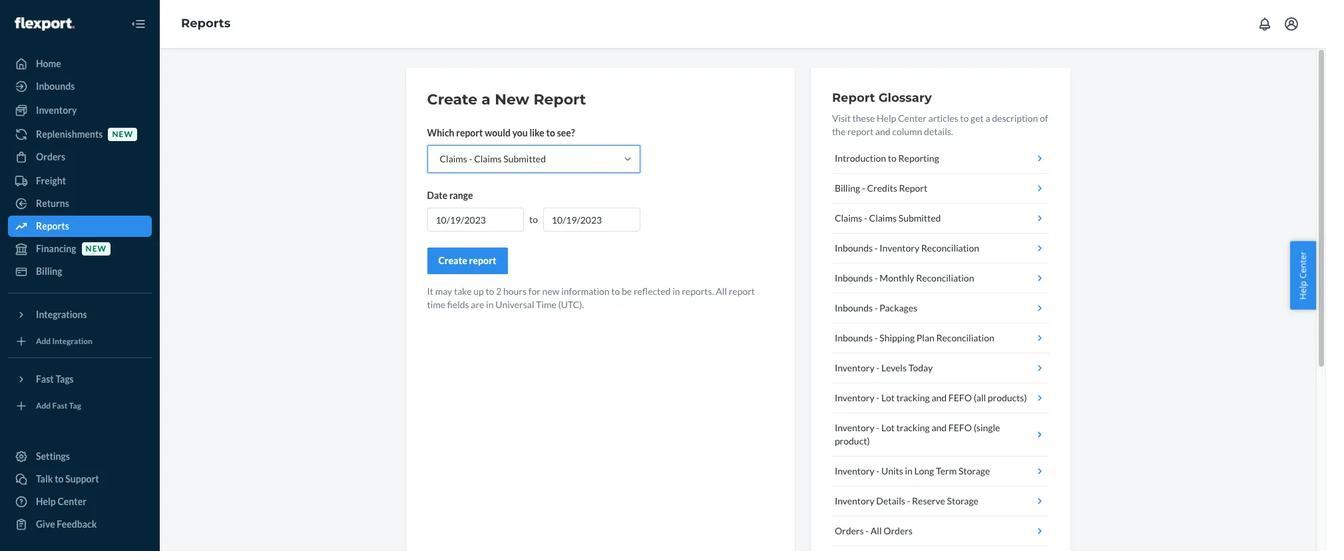 Task type: vqa. For each thing, say whether or not it's contained in the screenshot.
second Estimate from the bottom
no



Task type: describe. For each thing, give the bounding box(es) containing it.
to inside button
[[888, 152, 897, 164]]

plan
[[917, 332, 935, 343]]

- for inbounds - monthly reconciliation button on the right of the page
[[875, 272, 878, 284]]

are
[[471, 299, 484, 310]]

inbounds - shipping plan reconciliation button
[[832, 324, 1049, 353]]

home
[[36, 58, 61, 69]]

claims down 'which'
[[440, 153, 467, 164]]

0 vertical spatial in
[[672, 286, 680, 297]]

report for create a new report
[[533, 91, 586, 109]]

visit
[[832, 113, 851, 124]]

add integration link
[[8, 331, 152, 352]]

reflected
[[634, 286, 671, 297]]

(single
[[974, 422, 1000, 433]]

reserve
[[912, 495, 945, 507]]

visit these help center articles to get a description of the report and column details.
[[832, 113, 1048, 137]]

create report button
[[427, 248, 508, 274]]

report glossary
[[832, 91, 932, 105]]

lot for inventory - lot tracking and fefo (all products)
[[881, 392, 895, 403]]

create for create report
[[438, 255, 467, 266]]

add fast tag
[[36, 401, 81, 411]]

see?
[[557, 127, 575, 138]]

monthly
[[880, 272, 914, 284]]

help center inside button
[[1297, 251, 1309, 300]]

in inside inventory - units in long term storage button
[[905, 465, 913, 477]]

report inside create report button
[[469, 255, 496, 266]]

(all
[[974, 392, 986, 403]]

up
[[473, 286, 484, 297]]

claims down billing - credits report
[[835, 212, 862, 224]]

report left would
[[456, 127, 483, 138]]

of
[[1040, 113, 1048, 124]]

integrations button
[[8, 304, 152, 326]]

reconciliation for inbounds - monthly reconciliation
[[916, 272, 974, 284]]

- for billing - credits report button
[[862, 182, 865, 194]]

orders - all orders
[[835, 525, 913, 537]]

2 vertical spatial help
[[36, 496, 56, 507]]

inventory - lot tracking and fefo (all products)
[[835, 392, 1027, 403]]

packages
[[880, 302, 917, 314]]

which report would you like to see?
[[427, 127, 575, 138]]

1 vertical spatial in
[[486, 299, 494, 310]]

0 vertical spatial a
[[482, 91, 491, 109]]

tag
[[69, 401, 81, 411]]

units
[[881, 465, 903, 477]]

give
[[36, 519, 55, 530]]

2 vertical spatial center
[[58, 496, 86, 507]]

inbounds for inbounds
[[36, 81, 75, 92]]

column
[[892, 126, 922, 137]]

orders - all orders button
[[832, 517, 1049, 547]]

claims down 'credits'
[[869, 212, 897, 224]]

inventory up "monthly" at the right
[[880, 242, 919, 254]]

like
[[530, 127, 544, 138]]

which
[[427, 127, 454, 138]]

inventory details - reserve storage button
[[832, 487, 1049, 517]]

0 vertical spatial submitted
[[503, 153, 546, 164]]

fast tags button
[[8, 369, 152, 390]]

add for add fast tag
[[36, 401, 51, 411]]

settings link
[[8, 446, 152, 467]]

close navigation image
[[130, 16, 146, 32]]

billing - credits report
[[835, 182, 927, 194]]

create for create a new report
[[427, 91, 477, 109]]

fast inside add fast tag link
[[52, 401, 68, 411]]

inventory - levels today
[[835, 362, 933, 373]]

inbounds for inbounds - inventory reconciliation
[[835, 242, 873, 254]]

you
[[512, 127, 528, 138]]

claims down would
[[474, 153, 502, 164]]

the
[[832, 126, 846, 137]]

today
[[908, 362, 933, 373]]

for
[[528, 286, 540, 297]]

returns
[[36, 198, 69, 209]]

may
[[435, 286, 452, 297]]

description
[[992, 113, 1038, 124]]

claims - claims submitted button
[[832, 204, 1049, 234]]

orders for orders
[[36, 151, 65, 162]]

talk to support
[[36, 473, 99, 485]]

time
[[536, 299, 556, 310]]

- for inventory - lot tracking and fefo (all products) button
[[876, 392, 880, 403]]

take
[[454, 286, 472, 297]]

these
[[852, 113, 875, 124]]

claims - claims submitted inside button
[[835, 212, 941, 224]]

center inside visit these help center articles to get a description of the report and column details.
[[898, 113, 927, 124]]

new inside it may take up to 2 hours for new information to be reflected in reports. all report time fields are in universal time (utc).
[[542, 286, 559, 297]]

inbounds - packages button
[[832, 294, 1049, 324]]

flexport logo image
[[15, 17, 74, 30]]

add fast tag link
[[8, 395, 152, 417]]

integrations
[[36, 309, 87, 320]]

fast tags
[[36, 373, 74, 385]]

inventory for inventory - lot tracking and fefo (all products)
[[835, 392, 874, 403]]

shipping
[[880, 332, 915, 343]]

a inside visit these help center articles to get a description of the report and column details.
[[986, 113, 990, 124]]

introduction
[[835, 152, 886, 164]]

products)
[[988, 392, 1027, 403]]

home link
[[8, 53, 152, 75]]

0 horizontal spatial reports
[[36, 220, 69, 232]]

product)
[[835, 435, 870, 447]]

get
[[971, 113, 984, 124]]

orders link
[[8, 146, 152, 168]]

help inside visit these help center articles to get a description of the report and column details.
[[877, 113, 896, 124]]

open account menu image
[[1283, 16, 1299, 32]]

1 10/19/2023 from the left
[[436, 214, 486, 226]]

inventory - lot tracking and fefo (single product)
[[835, 422, 1000, 447]]

range
[[449, 190, 473, 201]]

lot for inventory - lot tracking and fefo (single product)
[[881, 422, 895, 433]]

time
[[427, 299, 445, 310]]

help inside button
[[1297, 281, 1309, 300]]

0 horizontal spatial claims - claims submitted
[[440, 153, 546, 164]]

inventory for inventory - units in long term storage
[[835, 465, 874, 477]]

it
[[427, 286, 433, 297]]

to inside button
[[55, 473, 64, 485]]

and inside visit these help center articles to get a description of the report and column details.
[[875, 126, 890, 137]]

inventory - lot tracking and fefo (all products) button
[[832, 383, 1049, 413]]

0 vertical spatial storage
[[959, 465, 990, 477]]

articles
[[928, 113, 958, 124]]

help center link
[[8, 491, 152, 513]]

inbounds for inbounds - monthly reconciliation
[[835, 272, 873, 284]]

returns link
[[8, 193, 152, 214]]

inventory for inventory - levels today
[[835, 362, 874, 373]]

billing link
[[8, 261, 152, 282]]

2 horizontal spatial orders
[[884, 525, 913, 537]]

billing - credits report button
[[832, 174, 1049, 204]]

inventory details - reserve storage
[[835, 495, 979, 507]]



Task type: locate. For each thing, give the bounding box(es) containing it.
fast inside "fast tags" dropdown button
[[36, 373, 54, 385]]

inventory up orders - all orders
[[835, 495, 874, 507]]

- for inventory - lot tracking and fefo (single product) button
[[876, 422, 880, 433]]

0 vertical spatial new
[[112, 129, 133, 139]]

0 vertical spatial help
[[877, 113, 896, 124]]

in
[[672, 286, 680, 297], [486, 299, 494, 310], [905, 465, 913, 477]]

1 horizontal spatial 10/19/2023
[[552, 214, 602, 226]]

0 vertical spatial tracking
[[896, 392, 930, 403]]

1 horizontal spatial help center
[[1297, 251, 1309, 300]]

open notifications image
[[1257, 16, 1273, 32]]

replenishments
[[36, 128, 103, 140]]

inbounds link
[[8, 76, 152, 97]]

it may take up to 2 hours for new information to be reflected in reports. all report time fields are in universal time (utc).
[[427, 286, 755, 310]]

report up see?
[[533, 91, 586, 109]]

all down details in the bottom right of the page
[[871, 525, 882, 537]]

billing inside button
[[835, 182, 860, 194]]

and inside button
[[932, 392, 947, 403]]

date
[[427, 190, 447, 201]]

inbounds - shipping plan reconciliation
[[835, 332, 994, 343]]

1 horizontal spatial claims - claims submitted
[[835, 212, 941, 224]]

0 horizontal spatial submitted
[[503, 153, 546, 164]]

1 vertical spatial reconciliation
[[916, 272, 974, 284]]

0 vertical spatial fefo
[[948, 392, 972, 403]]

and for inventory - lot tracking and fefo (all products)
[[932, 392, 947, 403]]

inventory - levels today button
[[832, 353, 1049, 383]]

fast left tags
[[36, 373, 54, 385]]

inventory
[[36, 105, 77, 116], [880, 242, 919, 254], [835, 362, 874, 373], [835, 392, 874, 403], [835, 422, 874, 433], [835, 465, 874, 477], [835, 495, 874, 507]]

0 horizontal spatial help
[[36, 496, 56, 507]]

- left levels
[[876, 362, 880, 373]]

inventory - units in long term storage button
[[832, 457, 1049, 487]]

- up inventory - units in long term storage
[[876, 422, 880, 433]]

- down billing - credits report
[[864, 212, 867, 224]]

2 10/19/2023 from the left
[[552, 214, 602, 226]]

glossary
[[878, 91, 932, 105]]

1 vertical spatial add
[[36, 401, 51, 411]]

- right details in the bottom right of the page
[[907, 495, 910, 507]]

inventory up 'replenishments'
[[36, 105, 77, 116]]

1 fefo from the top
[[948, 392, 972, 403]]

1 tracking from the top
[[896, 392, 930, 403]]

new for financing
[[86, 244, 107, 254]]

to
[[960, 113, 969, 124], [546, 127, 555, 138], [888, 152, 897, 164], [529, 214, 538, 225], [486, 286, 494, 297], [611, 286, 620, 297], [55, 473, 64, 485]]

reporting
[[898, 152, 939, 164]]

- for claims - claims submitted button
[[864, 212, 867, 224]]

- left "monthly" at the right
[[875, 272, 878, 284]]

submitted down you
[[503, 153, 546, 164]]

- for the orders - all orders button
[[866, 525, 869, 537]]

details.
[[924, 126, 953, 137]]

2 vertical spatial new
[[542, 286, 559, 297]]

0 vertical spatial and
[[875, 126, 890, 137]]

0 horizontal spatial billing
[[36, 266, 62, 277]]

1 horizontal spatial submitted
[[898, 212, 941, 224]]

be
[[622, 286, 632, 297]]

tracking for (all
[[896, 392, 930, 403]]

1 vertical spatial and
[[932, 392, 947, 403]]

help center
[[1297, 251, 1309, 300], [36, 496, 86, 507]]

1 vertical spatial submitted
[[898, 212, 941, 224]]

1 vertical spatial help
[[1297, 281, 1309, 300]]

0 vertical spatial billing
[[835, 182, 860, 194]]

billing for billing - credits report
[[835, 182, 860, 194]]

- for inbounds - inventory reconciliation button
[[875, 242, 878, 254]]

inventory - lot tracking and fefo (single product) button
[[832, 413, 1049, 457]]

talk to support button
[[8, 469, 152, 490]]

freight
[[36, 175, 66, 186]]

1 vertical spatial all
[[871, 525, 882, 537]]

- left 'credits'
[[862, 182, 865, 194]]

levels
[[881, 362, 907, 373]]

claims
[[440, 153, 467, 164], [474, 153, 502, 164], [835, 212, 862, 224], [869, 212, 897, 224]]

details
[[876, 495, 905, 507]]

report up the these
[[832, 91, 875, 105]]

a right the get
[[986, 113, 990, 124]]

1 horizontal spatial in
[[672, 286, 680, 297]]

claims - claims submitted down 'credits'
[[835, 212, 941, 224]]

reconciliation down inbounds - inventory reconciliation button
[[916, 272, 974, 284]]

inbounds up inbounds - packages
[[835, 272, 873, 284]]

2
[[496, 286, 501, 297]]

billing down 'introduction'
[[835, 182, 860, 194]]

tracking down today
[[896, 392, 930, 403]]

1 vertical spatial lot
[[881, 422, 895, 433]]

fast left tag
[[52, 401, 68, 411]]

date range
[[427, 190, 473, 201]]

reconciliation
[[921, 242, 979, 254], [916, 272, 974, 284], [936, 332, 994, 343]]

- for inventory - units in long term storage button
[[876, 465, 880, 477]]

0 vertical spatial reports link
[[181, 16, 230, 31]]

fields
[[447, 299, 469, 310]]

and inside inventory - lot tracking and fefo (single product)
[[932, 422, 947, 433]]

- left units
[[876, 465, 880, 477]]

1 horizontal spatial help
[[877, 113, 896, 124]]

inventory down product)
[[835, 465, 874, 477]]

inventory left levels
[[835, 362, 874, 373]]

2 fefo from the top
[[948, 422, 972, 433]]

submitted inside button
[[898, 212, 941, 224]]

new for replenishments
[[112, 129, 133, 139]]

1 vertical spatial help center
[[36, 496, 86, 507]]

- up the range
[[469, 153, 472, 164]]

inventory - units in long term storage
[[835, 465, 990, 477]]

inbounds up inbounds - monthly reconciliation
[[835, 242, 873, 254]]

report inside it may take up to 2 hours for new information to be reflected in reports. all report time fields are in universal time (utc).
[[729, 286, 755, 297]]

- up inbounds - monthly reconciliation
[[875, 242, 878, 254]]

billing for billing
[[36, 266, 62, 277]]

inbounds - inventory reconciliation
[[835, 242, 979, 254]]

0 vertical spatial reconciliation
[[921, 242, 979, 254]]

0 horizontal spatial help center
[[36, 496, 86, 507]]

orders up the freight at the top left of the page
[[36, 151, 65, 162]]

reconciliation down inbounds - packages button
[[936, 332, 994, 343]]

in left "reports."
[[672, 286, 680, 297]]

0 vertical spatial claims - claims submitted
[[440, 153, 546, 164]]

- left packages
[[875, 302, 878, 314]]

claims - claims submitted
[[440, 153, 546, 164], [835, 212, 941, 224]]

center inside button
[[1297, 251, 1309, 279]]

1 vertical spatial new
[[86, 244, 107, 254]]

reconciliation for inbounds - inventory reconciliation
[[921, 242, 979, 254]]

- inside inventory - lot tracking and fefo (single product)
[[876, 422, 880, 433]]

1 horizontal spatial billing
[[835, 182, 860, 194]]

fefo inside button
[[948, 392, 972, 403]]

give feedback button
[[8, 514, 152, 535]]

tracking
[[896, 392, 930, 403], [896, 422, 930, 433]]

lot inside inventory - lot tracking and fefo (single product)
[[881, 422, 895, 433]]

inventory down the inventory - levels today
[[835, 392, 874, 403]]

inbounds for inbounds - packages
[[835, 302, 873, 314]]

center
[[898, 113, 927, 124], [1297, 251, 1309, 279], [58, 496, 86, 507]]

0 horizontal spatial center
[[58, 496, 86, 507]]

0 vertical spatial lot
[[881, 392, 895, 403]]

all inside it may take up to 2 hours for new information to be reflected in reports. all report time fields are in universal time (utc).
[[716, 286, 727, 297]]

a left new at the top left of the page
[[482, 91, 491, 109]]

inbounds down inbounds - packages
[[835, 332, 873, 343]]

and
[[875, 126, 890, 137], [932, 392, 947, 403], [932, 422, 947, 433]]

and down inventory - lot tracking and fefo (all products) button
[[932, 422, 947, 433]]

introduction to reporting button
[[832, 144, 1049, 174]]

create
[[427, 91, 477, 109], [438, 255, 467, 266]]

claims - claims submitted down would
[[440, 153, 546, 164]]

create report
[[438, 255, 496, 266]]

2 tracking from the top
[[896, 422, 930, 433]]

inventory for inventory
[[36, 105, 77, 116]]

integration
[[52, 336, 92, 346]]

2 horizontal spatial help
[[1297, 281, 1309, 300]]

give feedback
[[36, 519, 97, 530]]

storage
[[959, 465, 990, 477], [947, 495, 979, 507]]

orders down details in the bottom right of the page
[[884, 525, 913, 537]]

1 vertical spatial claims - claims submitted
[[835, 212, 941, 224]]

1 vertical spatial a
[[986, 113, 990, 124]]

0 horizontal spatial new
[[86, 244, 107, 254]]

submitted up the inbounds - inventory reconciliation
[[898, 212, 941, 224]]

0 horizontal spatial report
[[533, 91, 586, 109]]

long
[[914, 465, 934, 477]]

inventory link
[[8, 100, 152, 121]]

1 horizontal spatial all
[[871, 525, 882, 537]]

information
[[561, 286, 610, 297]]

lot up units
[[881, 422, 895, 433]]

0 horizontal spatial reports link
[[8, 216, 152, 237]]

create a new report
[[427, 91, 586, 109]]

report inside visit these help center articles to get a description of the report and column details.
[[847, 126, 874, 137]]

1 horizontal spatial orders
[[835, 525, 864, 537]]

new up time
[[542, 286, 559, 297]]

1 horizontal spatial reports link
[[181, 16, 230, 31]]

1 vertical spatial fefo
[[948, 422, 972, 433]]

talk
[[36, 473, 53, 485]]

lot down the inventory - levels today
[[881, 392, 895, 403]]

tracking inside inventory - lot tracking and fefo (single product)
[[896, 422, 930, 433]]

0 horizontal spatial orders
[[36, 151, 65, 162]]

settings
[[36, 451, 70, 462]]

feedback
[[57, 519, 97, 530]]

billing down 'financing'
[[36, 266, 62, 277]]

orders for orders - all orders
[[835, 525, 864, 537]]

- for inbounds - packages button
[[875, 302, 878, 314]]

report down the these
[[847, 126, 874, 137]]

1 horizontal spatial a
[[986, 113, 990, 124]]

0 vertical spatial center
[[898, 113, 927, 124]]

inbounds - inventory reconciliation button
[[832, 234, 1049, 264]]

tracking for (single
[[896, 422, 930, 433]]

new up orders link
[[112, 129, 133, 139]]

create inside button
[[438, 255, 467, 266]]

2 vertical spatial and
[[932, 422, 947, 433]]

0 horizontal spatial 10/19/2023
[[436, 214, 486, 226]]

in right are
[[486, 299, 494, 310]]

0 vertical spatial all
[[716, 286, 727, 297]]

add left integration
[[36, 336, 51, 346]]

1 vertical spatial billing
[[36, 266, 62, 277]]

fefo inside inventory - lot tracking and fefo (single product)
[[948, 422, 972, 433]]

report up up
[[469, 255, 496, 266]]

inventory up product)
[[835, 422, 874, 433]]

and down inventory - levels today button
[[932, 392, 947, 403]]

inventory inside inventory - lot tracking and fefo (single product)
[[835, 422, 874, 433]]

add for add integration
[[36, 336, 51, 346]]

report down reporting
[[899, 182, 927, 194]]

universal
[[495, 299, 534, 310]]

1 vertical spatial reports
[[36, 220, 69, 232]]

lot inside button
[[881, 392, 895, 403]]

1 vertical spatial create
[[438, 255, 467, 266]]

fefo left (single
[[948, 422, 972, 433]]

inbounds - monthly reconciliation button
[[832, 264, 1049, 294]]

report for billing - credits report
[[899, 182, 927, 194]]

hours
[[503, 286, 527, 297]]

inbounds inside button
[[835, 332, 873, 343]]

tracking down inventory - lot tracking and fefo (all products)
[[896, 422, 930, 433]]

1 horizontal spatial reports
[[181, 16, 230, 31]]

- down "inventory details - reserve storage"
[[866, 525, 869, 537]]

add integration
[[36, 336, 92, 346]]

1 lot from the top
[[881, 392, 895, 403]]

add down fast tags
[[36, 401, 51, 411]]

and left column
[[875, 126, 890, 137]]

1 vertical spatial fast
[[52, 401, 68, 411]]

0 vertical spatial fast
[[36, 373, 54, 385]]

inbounds left packages
[[835, 302, 873, 314]]

term
[[936, 465, 957, 477]]

0 vertical spatial add
[[36, 336, 51, 346]]

report right "reports."
[[729, 286, 755, 297]]

reconciliation down claims - claims submitted button
[[921, 242, 979, 254]]

0 horizontal spatial all
[[716, 286, 727, 297]]

inbounds down home
[[36, 81, 75, 92]]

1 vertical spatial center
[[1297, 251, 1309, 279]]

2 vertical spatial in
[[905, 465, 913, 477]]

1 vertical spatial tracking
[[896, 422, 930, 433]]

0 horizontal spatial a
[[482, 91, 491, 109]]

storage right reserve
[[947, 495, 979, 507]]

1 horizontal spatial report
[[832, 91, 875, 105]]

2 horizontal spatial in
[[905, 465, 913, 477]]

inbounds for inbounds - shipping plan reconciliation
[[835, 332, 873, 343]]

create up may
[[438, 255, 467, 266]]

1 horizontal spatial center
[[898, 113, 927, 124]]

0 vertical spatial reports
[[181, 16, 230, 31]]

to inside visit these help center articles to get a description of the report and column details.
[[960, 113, 969, 124]]

fefo for (all
[[948, 392, 972, 403]]

1 vertical spatial reports link
[[8, 216, 152, 237]]

inventory for inventory details - reserve storage
[[835, 495, 874, 507]]

all inside button
[[871, 525, 882, 537]]

fefo
[[948, 392, 972, 403], [948, 422, 972, 433]]

2 lot from the top
[[881, 422, 895, 433]]

- down the inventory - levels today
[[876, 392, 880, 403]]

inventory for inventory - lot tracking and fefo (single product)
[[835, 422, 874, 433]]

1 vertical spatial storage
[[947, 495, 979, 507]]

2 vertical spatial reconciliation
[[936, 332, 994, 343]]

0 horizontal spatial in
[[486, 299, 494, 310]]

storage right the term at the right bottom
[[959, 465, 990, 477]]

fefo for (single
[[948, 422, 972, 433]]

- for inbounds - shipping plan reconciliation button
[[875, 332, 878, 343]]

- left shipping
[[875, 332, 878, 343]]

2 horizontal spatial new
[[542, 286, 559, 297]]

1 horizontal spatial new
[[112, 129, 133, 139]]

would
[[485, 127, 511, 138]]

all right "reports."
[[716, 286, 727, 297]]

create up 'which'
[[427, 91, 477, 109]]

financing
[[36, 243, 76, 254]]

1 add from the top
[[36, 336, 51, 346]]

tracking inside button
[[896, 392, 930, 403]]

report
[[847, 126, 874, 137], [456, 127, 483, 138], [469, 255, 496, 266], [729, 286, 755, 297]]

- for inventory - levels today button
[[876, 362, 880, 373]]

2 horizontal spatial center
[[1297, 251, 1309, 279]]

2 add from the top
[[36, 401, 51, 411]]

and for inventory - lot tracking and fefo (single product)
[[932, 422, 947, 433]]

tags
[[56, 373, 74, 385]]

fefo left (all
[[948, 392, 972, 403]]

0 vertical spatial help center
[[1297, 251, 1309, 300]]

report
[[533, 91, 586, 109], [832, 91, 875, 105], [899, 182, 927, 194]]

reports
[[181, 16, 230, 31], [36, 220, 69, 232]]

freight link
[[8, 170, 152, 192]]

2 horizontal spatial report
[[899, 182, 927, 194]]

reconciliation inside button
[[936, 332, 994, 343]]

new up billing link
[[86, 244, 107, 254]]

in left long
[[905, 465, 913, 477]]

0 vertical spatial create
[[427, 91, 477, 109]]

orders down "inventory details - reserve storage"
[[835, 525, 864, 537]]

report inside button
[[899, 182, 927, 194]]

inventory inside 'link'
[[36, 105, 77, 116]]

(utc).
[[558, 299, 584, 310]]



